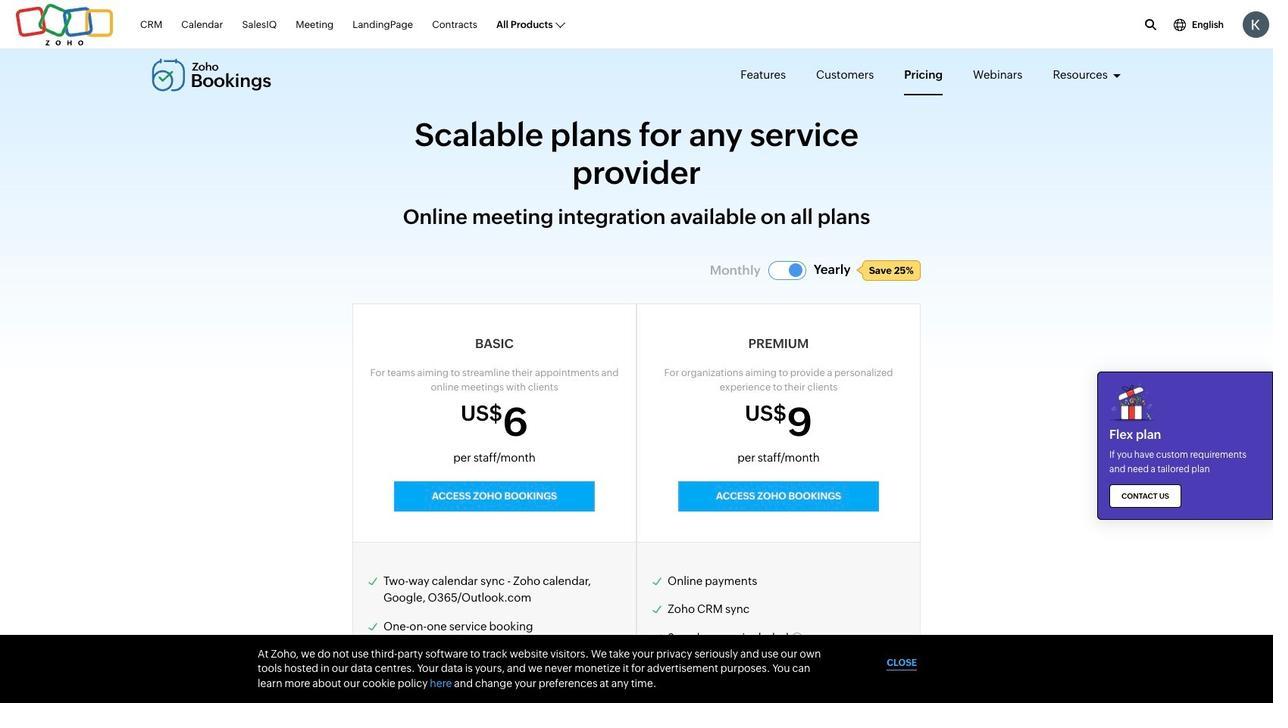 Task type: vqa. For each thing, say whether or not it's contained in the screenshot.
greg robinson IMAGE
no



Task type: describe. For each thing, give the bounding box(es) containing it.
zoho bookings logo image
[[152, 58, 272, 92]]

kendall parks image
[[1243, 11, 1269, 38]]



